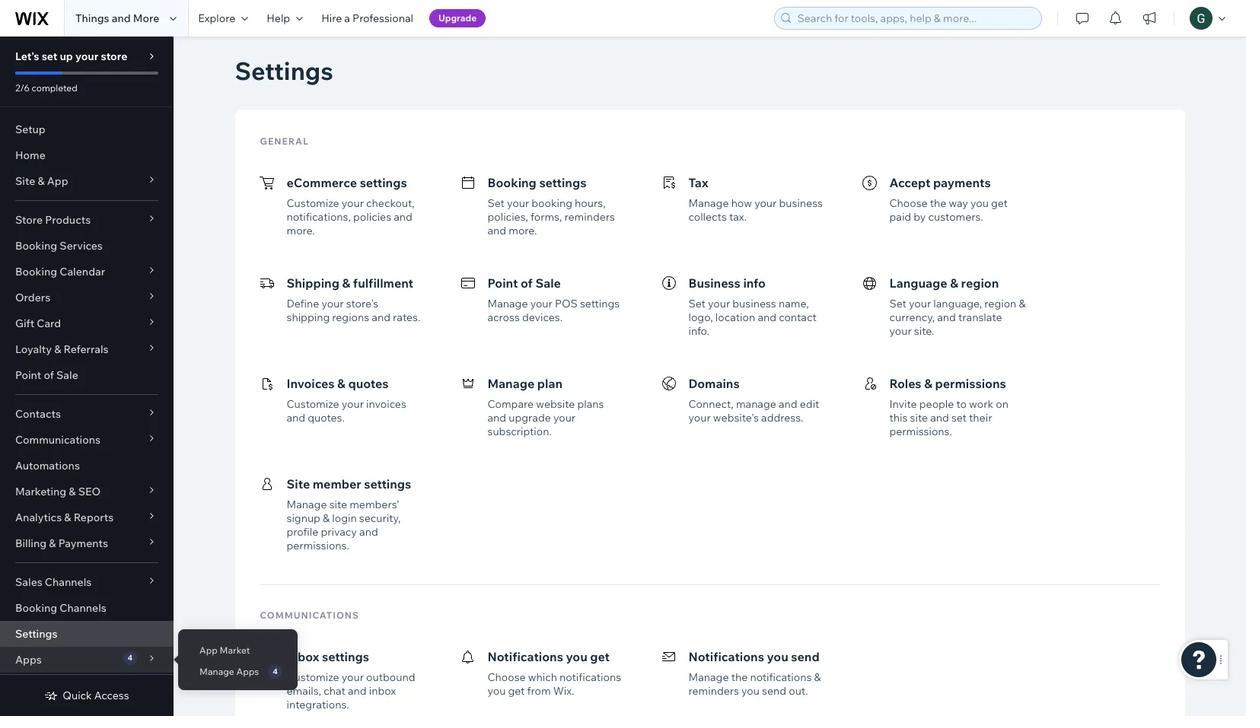 Task type: locate. For each thing, give the bounding box(es) containing it.
pos
[[555, 297, 578, 311]]

and left more
[[112, 11, 131, 25]]

and right the login
[[359, 525, 378, 539]]

1 horizontal spatial app
[[199, 645, 218, 656]]

of inside sidebar element
[[44, 368, 54, 382]]

sale for point of sale
[[56, 368, 78, 382]]

notifications inside notifications you send manage the notifications & reminders you send out.
[[688, 649, 764, 665]]

set left forms,
[[488, 196, 505, 210]]

customize inside invoices & quotes customize your invoices and quotes.
[[287, 397, 339, 411]]

loyalty
[[15, 343, 52, 356]]

1 horizontal spatial site
[[910, 411, 928, 425]]

chat
[[324, 684, 345, 698]]

notifications inside notifications you send manage the notifications & reminders you send out.
[[750, 671, 812, 684]]

settings down 'booking channels'
[[15, 627, 57, 641]]

point down loyalty on the top of page
[[15, 368, 41, 382]]

& right loyalty on the top of page
[[54, 343, 61, 356]]

point for point of sale
[[15, 368, 41, 382]]

devices.
[[522, 311, 563, 324]]

settings inside ecommerce settings customize your checkout, notifications, policies and more.
[[360, 175, 407, 190]]

your inside ecommerce settings customize your checkout, notifications, policies and more.
[[342, 196, 364, 210]]

manage inside tax manage how your business collects tax.
[[688, 196, 729, 210]]

customize inside inbox settings customize your outbound emails, chat and inbox integrations.
[[287, 671, 339, 684]]

customers.
[[928, 210, 983, 224]]

your down quotes at left
[[342, 397, 364, 411]]

0 horizontal spatial business
[[732, 297, 776, 311]]

0 horizontal spatial point
[[15, 368, 41, 382]]

point inside point of sale link
[[15, 368, 41, 382]]

subscription.
[[488, 425, 552, 438]]

permissions. inside "site member settings manage site members' signup & login security, profile privacy and permissions."
[[287, 539, 349, 553]]

permissions. down signup
[[287, 539, 349, 553]]

booking inside booking services link
[[15, 239, 57, 253]]

and inside inbox settings customize your outbound emails, chat and inbox integrations.
[[348, 684, 367, 698]]

of
[[521, 276, 533, 291], [44, 368, 54, 382]]

2 vertical spatial customize
[[287, 671, 339, 684]]

0 horizontal spatial site
[[15, 174, 35, 188]]

0 horizontal spatial choose
[[488, 671, 526, 684]]

your down ecommerce
[[342, 196, 364, 210]]

plan
[[537, 376, 563, 391]]

your right the how
[[754, 196, 777, 210]]

and inside language & region set your language, region & currency, and translate your site.
[[937, 311, 956, 324]]

access
[[94, 689, 129, 703]]

booking channels
[[15, 601, 106, 615]]

location
[[715, 311, 755, 324]]

1 vertical spatial the
[[731, 671, 748, 684]]

0 horizontal spatial more.
[[287, 224, 315, 237]]

1 horizontal spatial apps
[[236, 666, 259, 677]]

0 horizontal spatial apps
[[15, 653, 42, 667]]

& left reports
[[64, 511, 71, 524]]

your inside point of sale manage your pos settings across devices.
[[530, 297, 552, 311]]

& inside billing & payments popup button
[[49, 537, 56, 550]]

site up signup
[[287, 477, 310, 492]]

communications up inbox
[[260, 610, 359, 621]]

referrals
[[64, 343, 109, 356]]

shipping & fulfillment define your store's shipping regions and rates.
[[287, 276, 420, 324]]

set inside business info set your business name, logo, location and contact info.
[[688, 297, 706, 311]]

your inside inbox settings customize your outbound emails, chat and inbox integrations.
[[342, 671, 364, 684]]

0 horizontal spatial reminders
[[564, 210, 615, 224]]

booking for services
[[15, 239, 57, 253]]

0 vertical spatial site
[[910, 411, 928, 425]]

and right chat
[[348, 684, 367, 698]]

contacts button
[[0, 401, 174, 427]]

your inside sidebar element
[[75, 49, 98, 63]]

settings right pos
[[580, 297, 620, 311]]

1 vertical spatial choose
[[488, 671, 526, 684]]

of up devices. on the left
[[521, 276, 533, 291]]

settings up members'
[[364, 477, 411, 492]]

2 horizontal spatial set
[[889, 297, 906, 311]]

and right policies
[[394, 210, 412, 224]]

and inside manage plan compare website plans and upgrade your subscription.
[[488, 411, 506, 425]]

settings inside booking settings set your booking hours, policies, forms, reminders and more.
[[539, 175, 586, 190]]

point up the across
[[488, 276, 518, 291]]

0 horizontal spatial notifications
[[488, 649, 563, 665]]

your inside tax manage how your business collects tax.
[[754, 196, 777, 210]]

0 vertical spatial the
[[930, 196, 946, 210]]

let's
[[15, 49, 39, 63]]

2 notifications from the left
[[688, 649, 764, 665]]

1 horizontal spatial of
[[521, 276, 533, 291]]

way
[[949, 196, 968, 210]]

0 horizontal spatial settings
[[15, 627, 57, 641]]

booking inside booking settings set your booking hours, policies, forms, reminders and more.
[[488, 175, 537, 190]]

site & app button
[[0, 168, 174, 194]]

invoices
[[366, 397, 406, 411]]

1 notifications from the left
[[560, 671, 621, 684]]

1 horizontal spatial communications
[[260, 610, 359, 621]]

& up the store's
[[342, 276, 350, 291]]

0 vertical spatial send
[[791, 649, 820, 665]]

privacy
[[321, 525, 357, 539]]

services
[[60, 239, 103, 253]]

1 horizontal spatial point
[[488, 276, 518, 291]]

invoices
[[287, 376, 335, 391]]

communications up automations
[[15, 433, 101, 447]]

1 horizontal spatial sale
[[535, 276, 561, 291]]

site right the this
[[910, 411, 928, 425]]

& right billing at the bottom left of the page
[[49, 537, 56, 550]]

0 horizontal spatial set
[[42, 49, 57, 63]]

your down business
[[708, 297, 730, 311]]

0 horizontal spatial of
[[44, 368, 54, 382]]

of down loyalty & referrals
[[44, 368, 54, 382]]

site inside roles & permissions invite people to work on this site and set their permissions.
[[910, 411, 928, 425]]

hire a professional link
[[312, 0, 422, 37]]

payments
[[58, 537, 108, 550]]

2 notifications from the left
[[750, 671, 812, 684]]

ecommerce
[[287, 175, 357, 190]]

1 horizontal spatial business
[[779, 196, 823, 210]]

1 more. from the left
[[287, 224, 315, 237]]

on
[[996, 397, 1008, 411]]

& right translate
[[1019, 297, 1026, 311]]

2 more. from the left
[[509, 224, 537, 237]]

your left forms,
[[507, 196, 529, 210]]

0 horizontal spatial permissions.
[[287, 539, 349, 553]]

0 horizontal spatial the
[[731, 671, 748, 684]]

& for referrals
[[54, 343, 61, 356]]

emails,
[[287, 684, 321, 698]]

settings up booking
[[539, 175, 586, 190]]

compare
[[488, 397, 534, 411]]

your left pos
[[530, 297, 552, 311]]

0 horizontal spatial app
[[47, 174, 68, 188]]

apps down 'booking channels'
[[15, 653, 42, 667]]

and left forms,
[[488, 224, 506, 237]]

& for payments
[[49, 537, 56, 550]]

and left edit
[[779, 397, 797, 411]]

hire a professional
[[321, 11, 413, 25]]

business right the how
[[779, 196, 823, 210]]

define
[[287, 297, 319, 311]]

channels inside dropdown button
[[45, 575, 92, 589]]

& inside "analytics & reports" "popup button"
[[64, 511, 71, 524]]

0 vertical spatial of
[[521, 276, 533, 291]]

& inside loyalty & referrals dropdown button
[[54, 343, 61, 356]]

& inside "site member settings manage site members' signup & login security, profile privacy and permissions."
[[323, 512, 330, 525]]

1 horizontal spatial permissions.
[[889, 425, 952, 438]]

customize for ecommerce
[[287, 196, 339, 210]]

and left name,
[[758, 311, 776, 324]]

& down home
[[38, 174, 45, 188]]

3 customize from the top
[[287, 671, 339, 684]]

settings
[[235, 56, 333, 86], [15, 627, 57, 641]]

sidebar element
[[0, 37, 174, 716]]

business inside tax manage how your business collects tax.
[[779, 196, 823, 210]]

0 horizontal spatial 4
[[127, 653, 133, 663]]

help button
[[257, 0, 312, 37]]

1 horizontal spatial 4
[[273, 667, 278, 677]]

name,
[[779, 297, 809, 311]]

and inside invoices & quotes customize your invoices and quotes.
[[287, 411, 305, 425]]

set inside booking settings set your booking hours, policies, forms, reminders and more.
[[488, 196, 505, 210]]

1 vertical spatial customize
[[287, 397, 339, 411]]

& up people
[[924, 376, 932, 391]]

settings inside "site member settings manage site members' signup & login security, profile privacy and permissions."
[[364, 477, 411, 492]]

sale up pos
[[535, 276, 561, 291]]

sale
[[535, 276, 561, 291], [56, 368, 78, 382]]

0 horizontal spatial notifications
[[560, 671, 621, 684]]

which
[[528, 671, 557, 684]]

1 horizontal spatial choose
[[889, 196, 928, 210]]

2/6 completed
[[15, 82, 77, 94]]

& right out.
[[814, 671, 821, 684]]

booking inside booking calendar 'popup button'
[[15, 265, 57, 279]]

your left the plans at the bottom
[[553, 411, 576, 425]]

& inside invoices & quotes customize your invoices and quotes.
[[337, 376, 345, 391]]

and inside ecommerce settings customize your checkout, notifications, policies and more.
[[394, 210, 412, 224]]

the left "way"
[[930, 196, 946, 210]]

customize inside ecommerce settings customize your checkout, notifications, policies and more.
[[287, 196, 339, 210]]

notifications inside notifications you get choose which notifications you get from wix.
[[560, 671, 621, 684]]

& inside marketing & seo popup button
[[69, 485, 76, 499]]

channels down the sales channels dropdown button
[[60, 601, 106, 615]]

set
[[42, 49, 57, 63], [951, 411, 967, 425]]

communications-section element
[[249, 625, 1171, 716]]

0 horizontal spatial communications
[[15, 433, 101, 447]]

0 vertical spatial sale
[[535, 276, 561, 291]]

4 inside sidebar element
[[127, 653, 133, 663]]

1 vertical spatial reminders
[[688, 684, 739, 698]]

store's
[[346, 297, 378, 311]]

your down shipping
[[322, 297, 344, 311]]

0 vertical spatial customize
[[287, 196, 339, 210]]

the left out.
[[731, 671, 748, 684]]

1 horizontal spatial the
[[930, 196, 946, 210]]

booking down sales
[[15, 601, 57, 615]]

reports
[[74, 511, 114, 524]]

1 horizontal spatial set
[[688, 297, 706, 311]]

your inside shipping & fulfillment define your store's shipping regions and rates.
[[322, 297, 344, 311]]

of for point of sale manage your pos settings across devices.
[[521, 276, 533, 291]]

choose down accept
[[889, 196, 928, 210]]

0 vertical spatial business
[[779, 196, 823, 210]]

channels
[[45, 575, 92, 589], [60, 601, 106, 615]]

orders button
[[0, 285, 174, 311]]

region up language, on the right
[[961, 276, 999, 291]]

rates.
[[393, 311, 420, 324]]

1 vertical spatial site
[[287, 477, 310, 492]]

things and more
[[75, 11, 159, 25]]

channels for booking channels
[[60, 601, 106, 615]]

0 vertical spatial app
[[47, 174, 68, 188]]

your inside booking settings set your booking hours, policies, forms, reminders and more.
[[507, 196, 529, 210]]

2 customize from the top
[[287, 397, 339, 411]]

settings inside inbox settings customize your outbound emails, chat and inbox integrations.
[[322, 649, 369, 665]]

& for fulfillment
[[342, 276, 350, 291]]

2 horizontal spatial get
[[991, 196, 1008, 210]]

business inside business info set your business name, logo, location and contact info.
[[732, 297, 776, 311]]

loyalty & referrals
[[15, 343, 109, 356]]

1 horizontal spatial notifications
[[750, 671, 812, 684]]

and inside domains connect, manage and edit your website's address.
[[779, 397, 797, 411]]

customize down invoices on the left of the page
[[287, 397, 339, 411]]

4 down app market link
[[273, 667, 278, 677]]

1 vertical spatial point
[[15, 368, 41, 382]]

and left rates. at the top of the page
[[372, 311, 390, 324]]

1 vertical spatial set
[[951, 411, 967, 425]]

& left the login
[[323, 512, 330, 525]]

settings
[[360, 175, 407, 190], [539, 175, 586, 190], [580, 297, 620, 311], [364, 477, 411, 492], [322, 649, 369, 665]]

settings up checkout,
[[360, 175, 407, 190]]

0 horizontal spatial get
[[508, 684, 525, 698]]

& inside site & app dropdown button
[[38, 174, 45, 188]]

business down info
[[732, 297, 776, 311]]

wix.
[[553, 684, 574, 698]]

tax manage how your business collects tax.
[[688, 175, 823, 224]]

and inside business info set your business name, logo, location and contact info.
[[758, 311, 776, 324]]

set for business info
[[688, 297, 706, 311]]

and left "quotes." on the bottom left of page
[[287, 411, 305, 425]]

the
[[930, 196, 946, 210], [731, 671, 748, 684]]

sale inside point of sale manage your pos settings across devices.
[[535, 276, 561, 291]]

set inside roles & permissions invite people to work on this site and set their permissions.
[[951, 411, 967, 425]]

reminders inside notifications you send manage the notifications & reminders you send out.
[[688, 684, 739, 698]]

notifications inside notifications you get choose which notifications you get from wix.
[[488, 649, 563, 665]]

reminders
[[564, 210, 615, 224], [688, 684, 739, 698]]

& inside roles & permissions invite people to work on this site and set their permissions.
[[924, 376, 932, 391]]

sale inside sidebar element
[[56, 368, 78, 382]]

& up language, on the right
[[950, 276, 958, 291]]

set for booking settings
[[488, 196, 505, 210]]

site for member
[[287, 477, 310, 492]]

info.
[[688, 324, 710, 338]]

and inside "site member settings manage site members' signup & login security, profile privacy and permissions."
[[359, 525, 378, 539]]

& inside shipping & fulfillment define your store's shipping regions and rates.
[[342, 276, 350, 291]]

business for info
[[732, 297, 776, 311]]

1 vertical spatial app
[[199, 645, 218, 656]]

1 horizontal spatial reminders
[[688, 684, 739, 698]]

channels for sales channels
[[45, 575, 92, 589]]

1 customize from the top
[[287, 196, 339, 210]]

0 vertical spatial site
[[15, 174, 35, 188]]

notifications
[[560, 671, 621, 684], [750, 671, 812, 684]]

billing & payments
[[15, 537, 108, 550]]

customize down inbox
[[287, 671, 339, 684]]

0 vertical spatial get
[[991, 196, 1008, 210]]

more. down ecommerce
[[287, 224, 315, 237]]

paid
[[889, 210, 911, 224]]

set
[[488, 196, 505, 210], [688, 297, 706, 311], [889, 297, 906, 311]]

0 vertical spatial point
[[488, 276, 518, 291]]

booking down store
[[15, 239, 57, 253]]

1 vertical spatial channels
[[60, 601, 106, 615]]

send up out.
[[791, 649, 820, 665]]

0 vertical spatial channels
[[45, 575, 92, 589]]

1 horizontal spatial set
[[951, 411, 967, 425]]

more. down booking
[[509, 224, 537, 237]]

choose left from on the bottom of the page
[[488, 671, 526, 684]]

settings up chat
[[322, 649, 369, 665]]

of inside point of sale manage your pos settings across devices.
[[521, 276, 533, 291]]

0 horizontal spatial site
[[329, 498, 347, 512]]

set left their
[[951, 411, 967, 425]]

Search for tools, apps, help & more... field
[[793, 8, 1037, 29]]

marketing & seo
[[15, 485, 101, 499]]

1 vertical spatial sale
[[56, 368, 78, 382]]

manage
[[688, 196, 729, 210], [488, 297, 528, 311], [488, 376, 535, 391], [287, 498, 327, 512], [199, 666, 234, 677], [688, 671, 729, 684]]

settings for booking settings
[[539, 175, 586, 190]]

site
[[910, 411, 928, 425], [329, 498, 347, 512]]

loyalty & referrals button
[[0, 336, 174, 362]]

0 vertical spatial choose
[[889, 196, 928, 210]]

1 vertical spatial communications
[[260, 610, 359, 621]]

business
[[779, 196, 823, 210], [732, 297, 776, 311]]

site down member
[[329, 498, 347, 512]]

communications inside popup button
[[15, 433, 101, 447]]

1 horizontal spatial site
[[287, 477, 310, 492]]

more.
[[287, 224, 315, 237], [509, 224, 537, 237]]

app left market
[[199, 645, 218, 656]]

fulfillment
[[353, 276, 413, 291]]

communications button
[[0, 427, 174, 453]]

1 vertical spatial business
[[732, 297, 776, 311]]

booking inside the booking channels link
[[15, 601, 57, 615]]

point inside point of sale manage your pos settings across devices.
[[488, 276, 518, 291]]

& left quotes at left
[[337, 376, 345, 391]]

1 vertical spatial send
[[762, 684, 786, 698]]

and inside shipping & fulfillment define your store's shipping regions and rates.
[[372, 311, 390, 324]]

your right up
[[75, 49, 98, 63]]

booking up orders
[[15, 265, 57, 279]]

0 vertical spatial permissions.
[[889, 425, 952, 438]]

site inside dropdown button
[[15, 174, 35, 188]]

gift
[[15, 317, 34, 330]]

1 horizontal spatial more.
[[509, 224, 537, 237]]

1 vertical spatial of
[[44, 368, 54, 382]]

app down home link
[[47, 174, 68, 188]]

0 vertical spatial set
[[42, 49, 57, 63]]

and right site.
[[937, 311, 956, 324]]

0 vertical spatial communications
[[15, 433, 101, 447]]

1 horizontal spatial settings
[[235, 56, 333, 86]]

1 horizontal spatial get
[[590, 649, 610, 665]]

0 vertical spatial reminders
[[564, 210, 615, 224]]

work
[[969, 397, 993, 411]]

site inside "site member settings manage site members' signup & login security, profile privacy and permissions."
[[287, 477, 310, 492]]

region right language, on the right
[[984, 297, 1016, 311]]

booking for channels
[[15, 601, 57, 615]]

customize for inbox
[[287, 671, 339, 684]]

0 horizontal spatial set
[[488, 196, 505, 210]]

and inside booking settings set your booking hours, policies, forms, reminders and more.
[[488, 224, 506, 237]]

app market
[[199, 645, 250, 656]]

site down home
[[15, 174, 35, 188]]

0 horizontal spatial sale
[[56, 368, 78, 382]]

you
[[970, 196, 989, 210], [566, 649, 587, 665], [767, 649, 788, 665], [488, 684, 506, 698], [741, 684, 760, 698]]

help
[[267, 11, 290, 25]]

& for reports
[[64, 511, 71, 524]]

channels up 'booking channels'
[[45, 575, 92, 589]]

apps down app market link
[[236, 666, 259, 677]]

accept
[[889, 175, 931, 190]]

permissions. down people
[[889, 425, 952, 438]]

1 notifications from the left
[[488, 649, 563, 665]]

booking services
[[15, 239, 103, 253]]

& left seo
[[69, 485, 76, 499]]

invoices & quotes customize your invoices and quotes.
[[287, 376, 406, 425]]

set down business
[[688, 297, 706, 311]]

customize down ecommerce
[[287, 196, 339, 210]]

set down language
[[889, 297, 906, 311]]

settings down help button
[[235, 56, 333, 86]]

1 vertical spatial site
[[329, 498, 347, 512]]

point for point of sale manage your pos settings across devices.
[[488, 276, 518, 291]]

and left the to
[[930, 411, 949, 425]]

set inside sidebar element
[[42, 49, 57, 63]]

app market link
[[178, 638, 298, 664]]

your left the website's
[[688, 411, 711, 425]]

choose inside "accept payments choose the way you get paid by customers."
[[889, 196, 928, 210]]

your left inbox
[[342, 671, 364, 684]]

permissions. for &
[[889, 425, 952, 438]]

forms,
[[531, 210, 562, 224]]

explore
[[198, 11, 235, 25]]

1 vertical spatial 4
[[273, 667, 278, 677]]

0 vertical spatial settings
[[235, 56, 333, 86]]

send
[[791, 649, 820, 665], [762, 684, 786, 698]]

1 vertical spatial settings
[[15, 627, 57, 641]]

0 vertical spatial 4
[[127, 653, 133, 663]]

1 horizontal spatial notifications
[[688, 649, 764, 665]]

manage plan compare website plans and upgrade your subscription.
[[488, 376, 604, 438]]

& for app
[[38, 174, 45, 188]]

4 up access at left bottom
[[127, 653, 133, 663]]

set left up
[[42, 49, 57, 63]]

1 vertical spatial permissions.
[[287, 539, 349, 553]]

send left out.
[[762, 684, 786, 698]]

more. inside booking settings set your booking hours, policies, forms, reminders and more.
[[509, 224, 537, 237]]

permissions. inside roles & permissions invite people to work on this site and set their permissions.
[[889, 425, 952, 438]]

sale down loyalty & referrals
[[56, 368, 78, 382]]

choose inside notifications you get choose which notifications you get from wix.
[[488, 671, 526, 684]]

and left upgrade
[[488, 411, 506, 425]]

booking up the "policies,"
[[488, 175, 537, 190]]

apps inside sidebar element
[[15, 653, 42, 667]]



Task type: describe. For each thing, give the bounding box(es) containing it.
marketing
[[15, 485, 66, 499]]

point of sale
[[15, 368, 78, 382]]

notifications you send manage the notifications & reminders you send out.
[[688, 649, 821, 698]]

booking for settings
[[488, 175, 537, 190]]

manage apps
[[199, 666, 259, 677]]

seo
[[78, 485, 101, 499]]

integrations.
[[287, 698, 349, 712]]

of for point of sale
[[44, 368, 54, 382]]

site for &
[[15, 174, 35, 188]]

upgrade
[[509, 411, 551, 425]]

0 horizontal spatial send
[[762, 684, 786, 698]]

card
[[37, 317, 61, 330]]

manage inside manage plan compare website plans and upgrade your subscription.
[[488, 376, 535, 391]]

& inside notifications you send manage the notifications & reminders you send out.
[[814, 671, 821, 684]]

site.
[[914, 324, 934, 338]]

set inside language & region set your language, region & currency, and translate your site.
[[889, 297, 906, 311]]

store products
[[15, 213, 91, 227]]

booking calendar
[[15, 265, 105, 279]]

business for manage
[[779, 196, 823, 210]]

sales
[[15, 575, 42, 589]]

your inside invoices & quotes customize your invoices and quotes.
[[342, 397, 364, 411]]

invite
[[889, 397, 917, 411]]

business info set your business name, logo, location and contact info.
[[688, 276, 817, 338]]

booking
[[532, 196, 572, 210]]

1 horizontal spatial send
[[791, 649, 820, 665]]

automations link
[[0, 453, 174, 479]]

inbox settings customize your outbound emails, chat and inbox integrations.
[[287, 649, 415, 712]]

and inside roles & permissions invite people to work on this site and set their permissions.
[[930, 411, 949, 425]]

policies,
[[488, 210, 528, 224]]

quotes
[[348, 376, 389, 391]]

language & region set your language, region & currency, and translate your site.
[[889, 276, 1026, 338]]

accept payments choose the way you get paid by customers.
[[889, 175, 1008, 224]]

manage inside point of sale manage your pos settings across devices.
[[488, 297, 528, 311]]

manage inside notifications you send manage the notifications & reminders you send out.
[[688, 671, 729, 684]]

2/6
[[15, 82, 30, 94]]

shipping
[[287, 276, 339, 291]]

site inside "site member settings manage site members' signup & login security, profile privacy and permissions."
[[329, 498, 347, 512]]

manage inside "site member settings manage site members' signup & login security, profile privacy and permissions."
[[287, 498, 327, 512]]

roles & permissions invite people to work on this site and set their permissions.
[[889, 376, 1008, 438]]

hours,
[[575, 196, 606, 210]]

tax
[[688, 175, 708, 190]]

permissions. for member
[[287, 539, 349, 553]]

general-section element
[[249, 151, 1171, 566]]

sale for point of sale manage your pos settings across devices.
[[535, 276, 561, 291]]

settings link
[[0, 621, 174, 647]]

inbox
[[287, 649, 319, 665]]

domains connect, manage and edit your website's address.
[[688, 376, 819, 425]]

more
[[133, 11, 159, 25]]

your inside business info set your business name, logo, location and contact info.
[[708, 297, 730, 311]]

across
[[488, 311, 520, 324]]

notifications for notifications you send
[[688, 649, 764, 665]]

ecommerce settings customize your checkout, notifications, policies and more.
[[287, 175, 415, 237]]

you inside "accept payments choose the way you get paid by customers."
[[970, 196, 989, 210]]

things
[[75, 11, 109, 25]]

settings for inbox settings
[[322, 649, 369, 665]]

website's
[[713, 411, 759, 425]]

orders
[[15, 291, 50, 304]]

& for quotes
[[337, 376, 345, 391]]

the inside notifications you send manage the notifications & reminders you send out.
[[731, 671, 748, 684]]

roles
[[889, 376, 921, 391]]

analytics & reports button
[[0, 505, 174, 531]]

booking settings set your booking hours, policies, forms, reminders and more.
[[488, 175, 615, 237]]

address.
[[761, 411, 803, 425]]

booking channels link
[[0, 595, 174, 621]]

get inside "accept payments choose the way you get paid by customers."
[[991, 196, 1008, 210]]

gift card
[[15, 317, 61, 330]]

members'
[[350, 498, 399, 512]]

sales channels
[[15, 575, 92, 589]]

reminders inside booking settings set your booking hours, policies, forms, reminders and more.
[[564, 210, 615, 224]]

analytics
[[15, 511, 62, 524]]

your inside manage plan compare website plans and upgrade your subscription.
[[553, 411, 576, 425]]

notifications for get
[[560, 671, 621, 684]]

booking services link
[[0, 233, 174, 259]]

website
[[536, 397, 575, 411]]

your down language
[[909, 297, 931, 311]]

market
[[220, 645, 250, 656]]

your left site.
[[889, 324, 912, 338]]

calendar
[[60, 265, 105, 279]]

language,
[[933, 297, 982, 311]]

how
[[731, 196, 752, 210]]

their
[[969, 411, 992, 425]]

store
[[101, 49, 127, 63]]

notifications for send
[[750, 671, 812, 684]]

up
[[60, 49, 73, 63]]

more. inside ecommerce settings customize your checkout, notifications, policies and more.
[[287, 224, 315, 237]]

1 vertical spatial get
[[590, 649, 610, 665]]

settings inside 'link'
[[15, 627, 57, 641]]

the inside "accept payments choose the way you get paid by customers."
[[930, 196, 946, 210]]

permissions
[[935, 376, 1006, 391]]

quick access button
[[44, 689, 129, 703]]

member
[[313, 477, 361, 492]]

setup
[[15, 123, 45, 136]]

outbound
[[366, 671, 415, 684]]

business
[[688, 276, 741, 291]]

settings inside point of sale manage your pos settings across devices.
[[580, 297, 620, 311]]

& for seo
[[69, 485, 76, 499]]

& for permissions
[[924, 376, 932, 391]]

0 vertical spatial region
[[961, 276, 999, 291]]

security,
[[359, 512, 401, 525]]

profile
[[287, 525, 318, 539]]

quick
[[63, 689, 92, 703]]

booking for calendar
[[15, 265, 57, 279]]

billing
[[15, 537, 47, 550]]

inbox
[[369, 684, 396, 698]]

settings for ecommerce settings
[[360, 175, 407, 190]]

marketing & seo button
[[0, 479, 174, 505]]

manage
[[736, 397, 776, 411]]

by
[[914, 210, 926, 224]]

collects
[[688, 210, 727, 224]]

store
[[15, 213, 43, 227]]

notifications for notifications you get
[[488, 649, 563, 665]]

policies
[[353, 210, 391, 224]]

& for region
[[950, 276, 958, 291]]

your inside domains connect, manage and edit your website's address.
[[688, 411, 711, 425]]

2 vertical spatial get
[[508, 684, 525, 698]]

1 vertical spatial region
[[984, 297, 1016, 311]]

products
[[45, 213, 91, 227]]

sales channels button
[[0, 569, 174, 595]]

app inside dropdown button
[[47, 174, 68, 188]]

to
[[956, 397, 967, 411]]

tax.
[[729, 210, 747, 224]]

signup
[[287, 512, 320, 525]]

home
[[15, 148, 46, 162]]

plans
[[577, 397, 604, 411]]

logo,
[[688, 311, 713, 324]]



Task type: vqa. For each thing, say whether or not it's contained in the screenshot.


